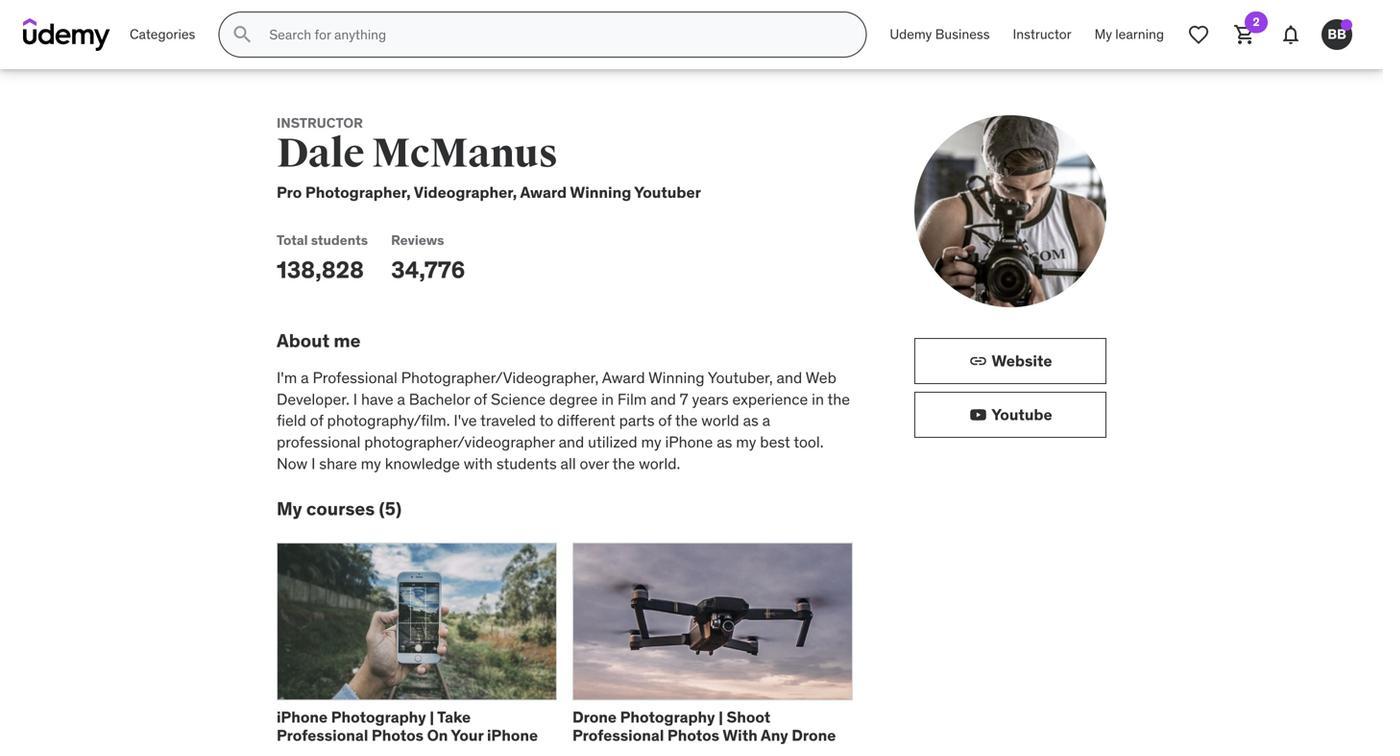 Task type: locate. For each thing, give the bounding box(es) containing it.
drone photography | shoot professional photos with any drone
[[572, 707, 836, 745]]

i
[[353, 389, 357, 409], [311, 454, 315, 473]]

students inside i'm a professional photographer/videographer, award winning youtuber, and web developer. i have a bachelor of science degree in film and 7 years experience in the field of photography/film. i've traveled to different parts of the world as a professional photographer/videographer and utilized my iphone as my best tool. now i share my knowledge with students all over the world.
[[496, 454, 557, 473]]

|
[[430, 707, 434, 727], [718, 707, 723, 727]]

0 vertical spatial winning
[[570, 182, 631, 202]]

website
[[992, 351, 1052, 371]]

2 horizontal spatial a
[[762, 411, 770, 430]]

instructor inside instructor dale mcmanus pro photographer, videographer, award winning youtuber
[[277, 114, 363, 132]]

| left shoot
[[718, 707, 723, 727]]

udemy
[[890, 26, 932, 43]]

0 horizontal spatial instructor
[[277, 114, 363, 132]]

2 | from the left
[[718, 707, 723, 727]]

0 horizontal spatial as
[[717, 432, 732, 452]]

share
[[319, 454, 357, 473]]

students inside total students 138,828
[[311, 231, 368, 249]]

1 horizontal spatial students
[[496, 454, 557, 473]]

| left the take
[[430, 707, 434, 727]]

iphone
[[665, 432, 713, 452], [277, 707, 328, 727], [487, 726, 538, 745]]

my learning link
[[1083, 12, 1176, 58]]

138,828
[[277, 255, 364, 284]]

1 horizontal spatial winning
[[648, 368, 705, 387]]

0 horizontal spatial photography
[[331, 707, 426, 727]]

submit search image
[[231, 23, 254, 46]]

1 vertical spatial the
[[675, 411, 698, 430]]

0 horizontal spatial award
[[520, 182, 567, 202]]

1 in from the left
[[601, 389, 614, 409]]

instructor dale mcmanus pro photographer, videographer, award winning youtuber
[[277, 114, 701, 202]]

have
[[361, 389, 393, 409]]

dale mcmanus image
[[914, 115, 1106, 307]]

0 horizontal spatial photos
[[372, 726, 424, 745]]

1 horizontal spatial photos
[[667, 726, 719, 745]]

professional inside i'm a professional photographer/videographer, award winning youtuber, and web developer. i have a bachelor of science degree in film and 7 years experience in the field of photography/film. i've traveled to different parts of the world as a professional photographer/videographer and utilized my iphone as my best tool. now i share my knowledge with students all over the world.
[[313, 368, 397, 387]]

my left 'learning'
[[1095, 26, 1112, 43]]

1 horizontal spatial as
[[743, 411, 759, 430]]

2 horizontal spatial iphone
[[665, 432, 713, 452]]

| for with
[[718, 707, 723, 727]]

winning
[[570, 182, 631, 202], [648, 368, 705, 387]]

my up the world.
[[641, 432, 661, 452]]

| for on
[[430, 707, 434, 727]]

i'm
[[277, 368, 297, 387]]

the down utilized
[[612, 454, 635, 473]]

34,776
[[391, 255, 465, 284]]

instructor for instructor dale mcmanus pro photographer, videographer, award winning youtuber
[[277, 114, 363, 132]]

photos left on
[[372, 726, 424, 745]]

utilized
[[588, 432, 637, 452]]

in down web
[[812, 389, 824, 409]]

1 vertical spatial winning
[[648, 368, 705, 387]]

photos
[[372, 726, 424, 745], [667, 726, 719, 745]]

1 vertical spatial and
[[650, 389, 676, 409]]

0 vertical spatial instructor
[[1013, 26, 1071, 43]]

winning up 7
[[648, 368, 705, 387]]

knowledge
[[385, 454, 460, 473]]

1 | from the left
[[430, 707, 434, 727]]

professional inside iphone photography | take professional photos on your iphone
[[277, 726, 368, 745]]

1 horizontal spatial i
[[353, 389, 357, 409]]

professional inside drone photography | shoot professional photos with any drone
[[572, 726, 664, 745]]

0 vertical spatial the
[[827, 389, 850, 409]]

2
[[1253, 14, 1260, 29]]

udemy business link
[[878, 12, 1001, 58]]

instructor
[[1013, 26, 1071, 43], [277, 114, 363, 132]]

shopping cart with 2 items image
[[1233, 23, 1256, 46]]

0 vertical spatial students
[[311, 231, 368, 249]]

in
[[601, 389, 614, 409], [812, 389, 824, 409]]

2 vertical spatial a
[[762, 411, 770, 430]]

photos left "with"
[[667, 726, 719, 745]]

0 horizontal spatial a
[[301, 368, 309, 387]]

0 horizontal spatial i
[[311, 454, 315, 473]]

small image
[[968, 405, 988, 425]]

of
[[474, 389, 487, 409], [310, 411, 323, 430], [658, 411, 672, 430]]

instructor right business
[[1013, 26, 1071, 43]]

the down 7
[[675, 411, 698, 430]]

1 horizontal spatial award
[[602, 368, 645, 387]]

0 horizontal spatial winning
[[570, 182, 631, 202]]

udemy image
[[23, 18, 110, 51]]

photos for on
[[372, 726, 424, 745]]

business
[[935, 26, 990, 43]]

youtube link
[[914, 392, 1106, 438]]

drone
[[572, 707, 617, 727], [792, 726, 836, 745]]

award right videographer,
[[520, 182, 567, 202]]

categories button
[[118, 12, 207, 58]]

degree
[[549, 389, 598, 409]]

photography inside drone photography | shoot professional photos with any drone
[[620, 707, 715, 727]]

with
[[723, 726, 758, 745]]

1 vertical spatial award
[[602, 368, 645, 387]]

2 photography from the left
[[620, 707, 715, 727]]

| inside iphone photography | take professional photos on your iphone
[[430, 707, 434, 727]]

photography inside iphone photography | take professional photos on your iphone
[[331, 707, 426, 727]]

photos inside drone photography | shoot professional photos with any drone
[[667, 726, 719, 745]]

on
[[427, 726, 448, 745]]

professional
[[313, 368, 397, 387], [277, 726, 368, 745], [572, 726, 664, 745]]

pro
[[277, 182, 302, 202]]

i left 'have' at bottom left
[[353, 389, 357, 409]]

photography left on
[[331, 707, 426, 727]]

wishlist image
[[1187, 23, 1210, 46]]

the
[[827, 389, 850, 409], [675, 411, 698, 430], [612, 454, 635, 473]]

my for my courses (5)
[[277, 497, 302, 520]]

youtube
[[992, 405, 1052, 424]]

web
[[806, 368, 836, 387]]

students up 138,828
[[311, 231, 368, 249]]

shoot
[[727, 707, 771, 727]]

1 vertical spatial students
[[496, 454, 557, 473]]

learning
[[1115, 26, 1164, 43]]

0 horizontal spatial in
[[601, 389, 614, 409]]

film
[[617, 389, 647, 409]]

different
[[557, 411, 615, 430]]

my
[[641, 432, 661, 452], [736, 432, 756, 452], [361, 454, 381, 473]]

0 horizontal spatial |
[[430, 707, 434, 727]]

my left best
[[736, 432, 756, 452]]

as down world
[[717, 432, 732, 452]]

parts
[[619, 411, 655, 430]]

my courses (5)
[[277, 497, 402, 520]]

0 vertical spatial a
[[301, 368, 309, 387]]

0 horizontal spatial the
[[612, 454, 635, 473]]

1 horizontal spatial instructor
[[1013, 26, 1071, 43]]

of right parts
[[658, 411, 672, 430]]

best
[[760, 432, 790, 452]]

of up professional
[[310, 411, 323, 430]]

1 photography from the left
[[331, 707, 426, 727]]

0 horizontal spatial my
[[277, 497, 302, 520]]

professional for drone
[[572, 726, 664, 745]]

0 horizontal spatial iphone
[[277, 707, 328, 727]]

1 horizontal spatial in
[[812, 389, 824, 409]]

students left the "all"
[[496, 454, 557, 473]]

1 vertical spatial a
[[397, 389, 405, 409]]

0 horizontal spatial students
[[311, 231, 368, 249]]

a down experience
[[762, 411, 770, 430]]

winning left youtuber
[[570, 182, 631, 202]]

instructor up pro
[[277, 114, 363, 132]]

Search for anything text field
[[265, 18, 843, 51]]

winning inside instructor dale mcmanus pro photographer, videographer, award winning youtuber
[[570, 182, 631, 202]]

photography for iphone
[[331, 707, 426, 727]]

students
[[311, 231, 368, 249], [496, 454, 557, 473]]

2 horizontal spatial of
[[658, 411, 672, 430]]

1 photos from the left
[[372, 726, 424, 745]]

about
[[277, 329, 330, 352]]

my
[[1095, 26, 1112, 43], [277, 497, 302, 520]]

1 vertical spatial my
[[277, 497, 302, 520]]

iphone inside i'm a professional photographer/videographer, award winning youtuber, and web developer. i have a bachelor of science degree in film and 7 years experience in the field of photography/film. i've traveled to different parts of the world as a professional photographer/videographer and utilized my iphone as my best tool. now i share my knowledge with students all over the world.
[[665, 432, 713, 452]]

a
[[301, 368, 309, 387], [397, 389, 405, 409], [762, 411, 770, 430]]

in left film
[[601, 389, 614, 409]]

udemy business
[[890, 26, 990, 43]]

award
[[520, 182, 567, 202], [602, 368, 645, 387]]

1 vertical spatial instructor
[[277, 114, 363, 132]]

photography left "with"
[[620, 707, 715, 727]]

my down the now
[[277, 497, 302, 520]]

1 horizontal spatial the
[[675, 411, 698, 430]]

photographer/videographer,
[[401, 368, 599, 387]]

my right share
[[361, 454, 381, 473]]

and up experience
[[777, 368, 802, 387]]

iphone photography | take professional photos on your iphone link
[[277, 707, 538, 745]]

| inside drone photography | shoot professional photos with any drone
[[718, 707, 723, 727]]

1 horizontal spatial and
[[777, 368, 802, 387]]

i right the now
[[311, 454, 315, 473]]

bb link
[[1314, 12, 1360, 58]]

0 vertical spatial award
[[520, 182, 567, 202]]

you have alerts image
[[1341, 19, 1352, 31]]

0 vertical spatial as
[[743, 411, 759, 430]]

and left 7
[[650, 389, 676, 409]]

1 horizontal spatial |
[[718, 707, 723, 727]]

a right 'have' at bottom left
[[397, 389, 405, 409]]

the down web
[[827, 389, 850, 409]]

2 photos from the left
[[667, 726, 719, 745]]

photography
[[331, 707, 426, 727], [620, 707, 715, 727]]

award up film
[[602, 368, 645, 387]]

of up i've
[[474, 389, 487, 409]]

0 vertical spatial i
[[353, 389, 357, 409]]

0 vertical spatial my
[[1095, 26, 1112, 43]]

traveled
[[480, 411, 536, 430]]

as
[[743, 411, 759, 430], [717, 432, 732, 452]]

1 horizontal spatial photography
[[620, 707, 715, 727]]

1 horizontal spatial my
[[1095, 26, 1112, 43]]

a right i'm
[[301, 368, 309, 387]]

photos inside iphone photography | take professional photos on your iphone
[[372, 726, 424, 745]]

as down experience
[[743, 411, 759, 430]]

and
[[777, 368, 802, 387], [650, 389, 676, 409]]



Task type: vqa. For each thing, say whether or not it's contained in the screenshot.
the bottom AS
yes



Task type: describe. For each thing, give the bounding box(es) containing it.
science
[[491, 389, 546, 409]]

instructor link
[[1001, 12, 1083, 58]]

photography/film.
[[327, 411, 450, 430]]

mcmanus
[[372, 129, 558, 178]]

i've
[[454, 411, 477, 430]]

developer.
[[277, 389, 350, 409]]

0 horizontal spatial and
[[650, 389, 676, 409]]

instructor for instructor
[[1013, 26, 1071, 43]]

professional
[[277, 432, 361, 452]]

tool.
[[794, 432, 824, 452]]

award inside i'm a professional photographer/videographer, award winning youtuber, and web developer. i have a bachelor of science degree in film and 7 years experience in the field of photography/film. i've traveled to different parts of the world as a professional photographer/videographer and utilized my iphone as my best tool. now i share my knowledge with students all over the world.
[[602, 368, 645, 387]]

your
[[451, 726, 484, 745]]

1 horizontal spatial of
[[474, 389, 487, 409]]

about me
[[277, 329, 361, 352]]

any
[[761, 726, 788, 745]]

photography for drone
[[620, 707, 715, 727]]

0 horizontal spatial my
[[361, 454, 381, 473]]

reviews
[[391, 231, 444, 249]]

7
[[680, 389, 688, 409]]

1 horizontal spatial drone
[[792, 726, 836, 745]]

dale
[[277, 129, 364, 178]]

1 horizontal spatial iphone
[[487, 726, 538, 745]]

1 vertical spatial as
[[717, 432, 732, 452]]

0 vertical spatial and
[[777, 368, 802, 387]]

2 in from the left
[[812, 389, 824, 409]]

to
[[539, 411, 553, 430]]

total
[[277, 231, 308, 249]]

youtuber,
[[708, 368, 773, 387]]

photographer,
[[305, 182, 411, 202]]

me
[[334, 329, 361, 352]]

2 link
[[1222, 12, 1268, 58]]

over
[[580, 454, 609, 473]]

total students 138,828
[[277, 231, 368, 284]]

field
[[277, 411, 306, 430]]

(5)
[[379, 497, 402, 520]]

1 horizontal spatial a
[[397, 389, 405, 409]]

notifications image
[[1279, 23, 1302, 46]]

0 horizontal spatial drone
[[572, 707, 617, 727]]

with
[[464, 454, 493, 473]]

i'm a professional photographer/videographer, award winning youtuber, and web developer. i have a bachelor of science degree in film and 7 years experience in the field of photography/film. i've traveled to different parts of the world as a professional photographer/videographer and utilized my iphone as my best tool. now i share my knowledge with students all over the world.
[[277, 368, 850, 473]]

photos for with
[[667, 726, 719, 745]]

small image
[[969, 352, 988, 371]]

now
[[277, 454, 308, 473]]

world
[[701, 411, 739, 430]]

experience
[[732, 389, 808, 409]]

2 horizontal spatial the
[[827, 389, 850, 409]]

all
[[560, 454, 576, 473]]

iphone photography | take professional photos on your iphone
[[277, 707, 538, 745]]

my learning
[[1095, 26, 1164, 43]]

website link
[[914, 338, 1106, 384]]

drone photography | shoot professional photos with any drone link
[[572, 707, 836, 745]]

award inside instructor dale mcmanus pro photographer, videographer, award winning youtuber
[[520, 182, 567, 202]]

1 vertical spatial i
[[311, 454, 315, 473]]

professional for iphone
[[277, 726, 368, 745]]

reviews 34,776
[[391, 231, 465, 284]]

videographer,
[[414, 182, 517, 202]]

world.
[[639, 454, 680, 473]]

2 horizontal spatial my
[[736, 432, 756, 452]]

years
[[692, 389, 729, 409]]

2 vertical spatial the
[[612, 454, 635, 473]]

my for my learning
[[1095, 26, 1112, 43]]

winning inside i'm a professional photographer/videographer, award winning youtuber, and web developer. i have a bachelor of science degree in film and 7 years experience in the field of photography/film. i've traveled to different parts of the world as a professional photographer/videographer and utilized my iphone as my best tool. now i share my knowledge with students all over the world.
[[648, 368, 705, 387]]

1 horizontal spatial my
[[641, 432, 661, 452]]

categories
[[130, 26, 195, 43]]

youtuber
[[634, 182, 701, 202]]

take
[[437, 707, 471, 727]]

photographer/videographer and
[[364, 432, 584, 452]]

courses
[[306, 497, 375, 520]]

0 horizontal spatial of
[[310, 411, 323, 430]]

bachelor
[[409, 389, 470, 409]]

bb
[[1328, 26, 1346, 43]]



